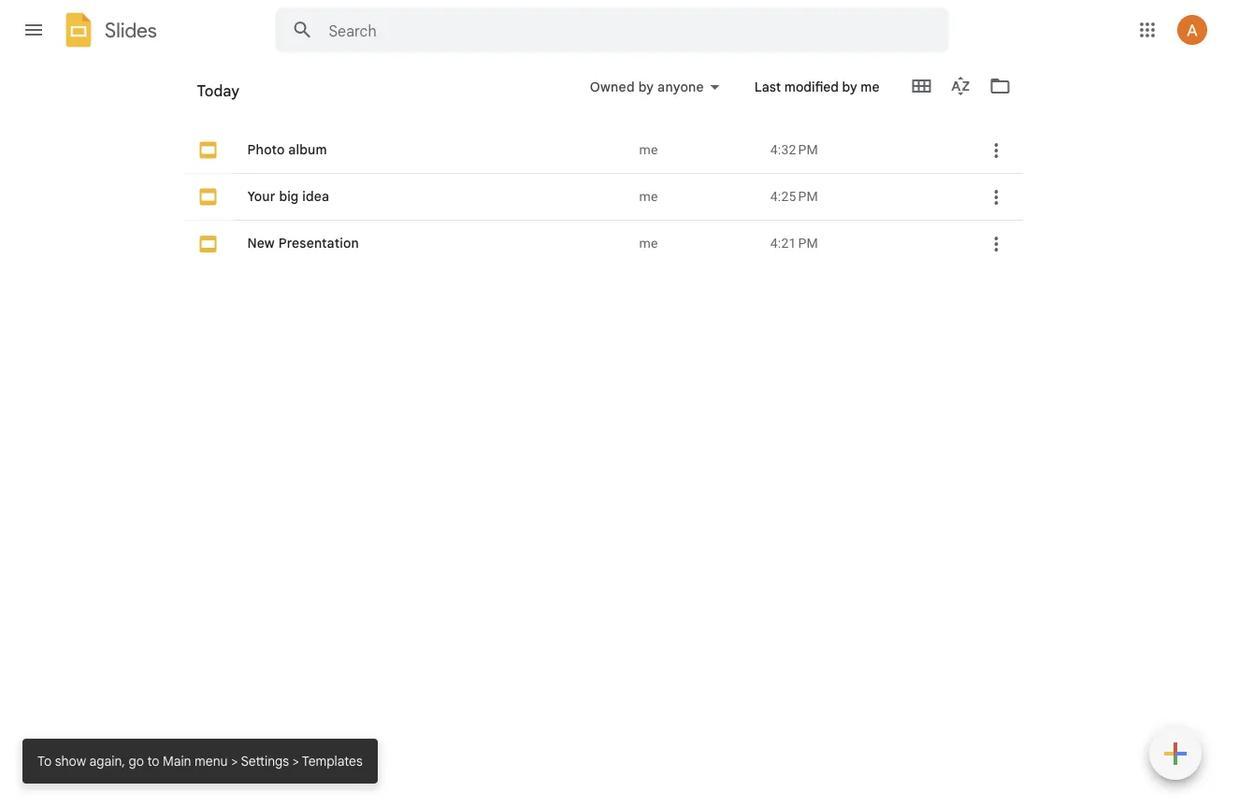 Task type: describe. For each thing, give the bounding box(es) containing it.
photo album option
[[182, 0, 1057, 806]]

4:32 pm
[[771, 142, 819, 158]]

last opened by me 4:32 pm element
[[771, 141, 957, 160]]

today heading
[[182, 60, 550, 120]]

1 horizontal spatial modified
[[785, 79, 839, 95]]

menu
[[195, 753, 228, 770]]

photo album
[[247, 142, 327, 158]]

templates
[[302, 753, 363, 770]]

search image
[[284, 11, 321, 49]]

album
[[288, 142, 327, 158]]

new
[[247, 235, 275, 252]]

new presentation option
[[182, 0, 1057, 806]]

1 horizontal spatial by
[[767, 90, 782, 106]]

owned
[[590, 79, 635, 95]]

to show again, go to main menu > settings > templates
[[37, 753, 363, 770]]

your big idea
[[247, 189, 330, 205]]

2 horizontal spatial by
[[843, 79, 858, 95]]

slides
[[105, 18, 157, 43]]

1 > from the left
[[231, 753, 238, 770]]

again,
[[89, 753, 125, 770]]

anyone
[[658, 79, 704, 95]]

4:21 pm
[[771, 236, 819, 251]]

owned by anyone
[[590, 79, 704, 95]]



Task type: locate. For each thing, give the bounding box(es) containing it.
by
[[639, 79, 654, 95], [843, 79, 858, 95], [767, 90, 782, 106]]

by up last opened by me 4:32 pm element
[[843, 79, 858, 95]]

big
[[279, 189, 299, 205]]

last opened by me 4:21 pm element
[[771, 234, 957, 253]]

your big idea option
[[182, 0, 1057, 806]]

main
[[163, 753, 191, 770]]

main menu image
[[22, 19, 45, 41]]

photo
[[247, 142, 285, 158]]

create new presentation element
[[1150, 728, 1202, 784]]

0 horizontal spatial >
[[231, 753, 238, 770]]

last up the 4:32 pm
[[755, 79, 781, 95]]

me inside new presentation option
[[639, 236, 658, 251]]

owned by me element for new presentation
[[639, 234, 756, 253]]

me
[[861, 79, 880, 95], [785, 90, 804, 106], [639, 142, 658, 158], [639, 189, 658, 204], [639, 236, 658, 251]]

go
[[129, 753, 144, 770]]

None search field
[[276, 7, 949, 52]]

last modified by me
[[755, 79, 880, 95], [679, 90, 804, 106]]

create new presentation image
[[1150, 728, 1202, 780]]

Search bar text field
[[329, 22, 902, 40]]

list box containing photo album
[[182, 0, 1057, 806]]

slides link
[[60, 11, 157, 52]]

1 today from the top
[[197, 81, 240, 100]]

new presentation
[[247, 235, 359, 252]]

0 horizontal spatial last
[[679, 90, 705, 106]]

today for photo album
[[197, 89, 234, 105]]

owned by me element for photo album
[[639, 141, 756, 160]]

0 horizontal spatial by
[[639, 79, 654, 95]]

to
[[37, 753, 52, 770]]

> right menu
[[231, 753, 238, 770]]

show
[[55, 753, 86, 770]]

modified up the 4:32 pm
[[785, 79, 839, 95]]

list box
[[182, 0, 1057, 806]]

me for new presentation
[[639, 236, 658, 251]]

owned by me element inside your big idea option
[[639, 188, 756, 206]]

1 horizontal spatial >
[[293, 753, 299, 770]]

your
[[247, 189, 276, 205]]

last
[[755, 79, 781, 95], [679, 90, 705, 106]]

1 vertical spatial owned by me element
[[639, 188, 756, 206]]

1 owned by me element from the top
[[639, 141, 756, 160]]

owned by me element for your big idea
[[639, 188, 756, 206]]

0 horizontal spatial modified
[[709, 90, 763, 106]]

me inside photo album option
[[639, 142, 658, 158]]

4:25 pm
[[771, 189, 819, 204]]

> right 'settings'
[[293, 753, 299, 770]]

1 horizontal spatial last
[[755, 79, 781, 95]]

to
[[147, 753, 159, 770]]

me for your big idea
[[639, 189, 658, 204]]

owned by me element
[[639, 141, 756, 160], [639, 188, 756, 206], [639, 234, 756, 253]]

modified right 'anyone'
[[709, 90, 763, 106]]

2 vertical spatial owned by me element
[[639, 234, 756, 253]]

today for last modified by me
[[197, 81, 240, 100]]

today inside heading
[[197, 81, 240, 100]]

3 owned by me element from the top
[[639, 234, 756, 253]]

by right owned
[[639, 79, 654, 95]]

settings
[[241, 753, 289, 770]]

by up the 4:32 pm
[[767, 90, 782, 106]]

presentation
[[278, 235, 359, 252]]

2 > from the left
[[293, 753, 299, 770]]

>
[[231, 753, 238, 770], [293, 753, 299, 770]]

2 today from the top
[[197, 89, 234, 105]]

idea
[[302, 189, 330, 205]]

modified
[[785, 79, 839, 95], [709, 90, 763, 106]]

me for photo album
[[639, 142, 658, 158]]

2 owned by me element from the top
[[639, 188, 756, 206]]

me inside your big idea option
[[639, 189, 658, 204]]

by inside dropdown button
[[639, 79, 654, 95]]

owned by anyone button
[[578, 76, 732, 98]]

today
[[197, 81, 240, 100], [197, 89, 234, 105]]

0 vertical spatial owned by me element
[[639, 141, 756, 160]]

last right owned
[[679, 90, 705, 106]]

last opened by me 4:25 pm element
[[771, 188, 957, 206]]



Task type: vqa. For each thing, say whether or not it's contained in the screenshot.
YOUR BIG IDEA
yes



